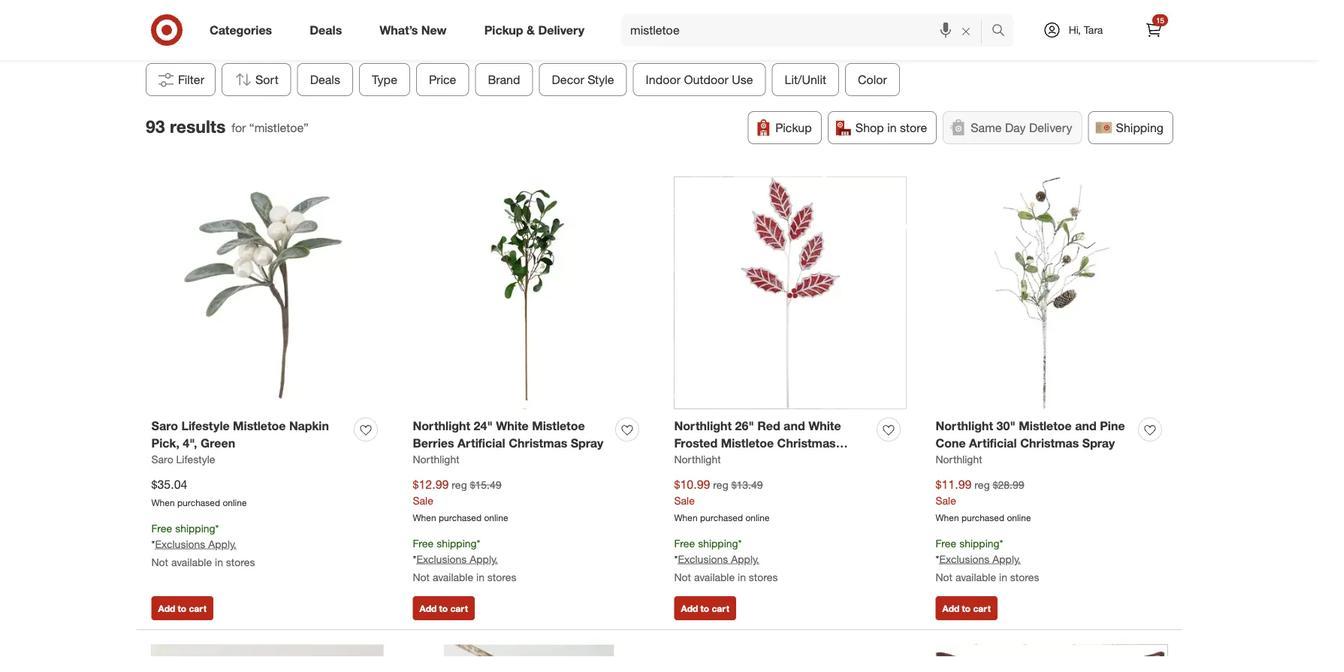 Task type: vqa. For each thing, say whether or not it's contained in the screenshot.
circles
no



Task type: locate. For each thing, give the bounding box(es) containing it.
pick,
[[151, 436, 180, 451]]

artificial inside northlight 24" white mistletoe berries artificial christmas spray
[[458, 436, 506, 451]]

"mistletoe"
[[249, 120, 309, 135]]

4 add from the left
[[943, 603, 960, 614]]

free down $11.99 reg $28.99 sale when purchased online
[[936, 537, 957, 550]]

in
[[888, 120, 897, 135], [215, 556, 223, 569], [477, 571, 485, 584], [738, 571, 746, 584], [1000, 571, 1008, 584]]

0 vertical spatial delivery
[[538, 23, 585, 37]]

0 vertical spatial lifestyle
[[182, 419, 230, 434]]

2 add to cart button from the left
[[413, 597, 475, 621]]

1 horizontal spatial and
[[1076, 419, 1097, 434]]

exclusions down $35.04 when purchased online
[[155, 538, 205, 551]]

0 horizontal spatial artificial
[[458, 436, 506, 451]]

1 artificial from the left
[[458, 436, 506, 451]]

2 artificial from the left
[[970, 436, 1018, 451]]

exclusions apply. link down $35.04 when purchased online
[[155, 538, 237, 551]]

0 horizontal spatial northlight link
[[413, 452, 460, 467]]

when inside $12.99 reg $15.49 sale when purchased online
[[413, 512, 436, 524]]

northlight link down berries
[[413, 452, 460, 467]]

1 cart from the left
[[189, 603, 207, 614]]

1 northlight link from the left
[[413, 452, 460, 467]]

1 horizontal spatial spray
[[675, 454, 707, 468]]

$13.49
[[732, 479, 763, 492]]

1 horizontal spatial white
[[809, 419, 842, 434]]

add to cart for saro lifestyle mistletoe napkin pick, 4", green
[[158, 603, 207, 614]]

purchased down $28.99
[[962, 512, 1005, 524]]

1 horizontal spatial reg
[[714, 479, 729, 492]]

cart
[[189, 603, 207, 614], [451, 603, 468, 614], [712, 603, 730, 614], [974, 603, 991, 614]]

shipping for frosted
[[698, 537, 739, 550]]

1 horizontal spatial delivery
[[1030, 120, 1073, 135]]

$15.49
[[470, 479, 502, 492]]

0 horizontal spatial sale
[[413, 494, 434, 508]]

northlight up berries
[[413, 419, 471, 434]]

1 add to cart from the left
[[158, 603, 207, 614]]

0 vertical spatial deals
[[310, 23, 342, 37]]

and left pine
[[1076, 419, 1097, 434]]

advertisement region
[[209, 0, 1111, 35]]

artificial
[[458, 436, 506, 451], [970, 436, 1018, 451]]

in for northlight 24" white mistletoe berries artificial christmas spray
[[477, 571, 485, 584]]

2 reg from the left
[[714, 479, 729, 492]]

lifestyle down 4", at the left bottom of the page
[[176, 453, 215, 466]]

2 cart from the left
[[451, 603, 468, 614]]

when for $10.99
[[675, 512, 698, 524]]

reg left $28.99
[[975, 479, 990, 492]]

sale inside $12.99 reg $15.49 sale when purchased online
[[413, 494, 434, 508]]

add to cart button
[[151, 597, 213, 621], [413, 597, 475, 621], [675, 597, 737, 621], [936, 597, 998, 621]]

exclusions apply. link down $10.99 reg $13.49 sale when purchased online
[[678, 553, 760, 566]]

christmas inside northlight 26" red and white frosted mistletoe christmas spray
[[778, 436, 836, 451]]

30"
[[997, 419, 1016, 434]]

white right red
[[809, 419, 842, 434]]

3 cart from the left
[[712, 603, 730, 614]]

$12.99 reg $15.49 sale when purchased online
[[413, 478, 509, 524]]

1 vertical spatial deals
[[310, 72, 341, 87]]

online down $15.49
[[484, 512, 509, 524]]

reg
[[452, 479, 467, 492], [714, 479, 729, 492], [975, 479, 990, 492]]

add to cart button for northlight 26" red and white frosted mistletoe christmas spray
[[675, 597, 737, 621]]

26"
[[736, 419, 755, 434]]

to for northlight 30" mistletoe and pine cone artificial christmas spray
[[963, 603, 971, 614]]

4 add to cart from the left
[[943, 603, 991, 614]]

white right 24"
[[496, 419, 529, 434]]

spray
[[571, 436, 604, 451], [1083, 436, 1116, 451], [675, 454, 707, 468]]

free shipping * * exclusions apply. not available in stores
[[151, 522, 255, 569], [413, 537, 517, 584], [675, 537, 778, 584], [936, 537, 1040, 584]]

deals up deals button
[[310, 23, 342, 37]]

0 horizontal spatial pickup
[[485, 23, 524, 37]]

new
[[422, 23, 447, 37]]

1 and from the left
[[784, 419, 806, 434]]

sullivans christmas mistletoe swag 13.5"h green image
[[413, 645, 645, 658], [413, 645, 645, 658]]

add to cart button for northlight 24" white mistletoe berries artificial christmas spray
[[413, 597, 475, 621]]

1 horizontal spatial northlight link
[[675, 452, 721, 467]]

online down green
[[223, 497, 247, 509]]

2 northlight link from the left
[[675, 452, 721, 467]]

shipping for 4",
[[175, 522, 215, 535]]

northlight up cone
[[936, 419, 994, 434]]

spray inside northlight 30" mistletoe and pine cone artificial christmas spray
[[1083, 436, 1116, 451]]

free shipping * * exclusions apply. not available in stores for cone
[[936, 537, 1040, 584]]

2 add to cart from the left
[[420, 603, 468, 614]]

0 vertical spatial pickup
[[485, 23, 524, 37]]

shipping for cone
[[960, 537, 1000, 550]]

sale down $10.99
[[675, 494, 695, 508]]

add for northlight 26" red and white frosted mistletoe christmas spray
[[681, 603, 698, 614]]

2 horizontal spatial northlight link
[[936, 452, 983, 467]]

0 horizontal spatial reg
[[452, 479, 467, 492]]

to for saro lifestyle mistletoe napkin pick, 4", green
[[178, 603, 187, 614]]

free for northlight 24" white mistletoe berries artificial christmas spray
[[413, 537, 434, 550]]

purchased down $15.49
[[439, 512, 482, 524]]

sale for $10.99
[[675, 494, 695, 508]]

lifestyle up green
[[182, 419, 230, 434]]

when down $12.99 at the left
[[413, 512, 436, 524]]

2 and from the left
[[1076, 419, 1097, 434]]

pickup button
[[748, 111, 822, 144]]

exclusions for northlight 30" mistletoe and pine cone artificial christmas spray
[[940, 553, 990, 566]]

mina victory holiday mistletoe 18" x 18" multicolor indoor throw pillow image
[[936, 645, 1168, 658], [936, 645, 1168, 658]]

1 deals from the top
[[310, 23, 342, 37]]

lifestyle inside saro lifestyle mistletoe napkin pick, 4", green
[[182, 419, 230, 434]]

lit/unlit button
[[772, 63, 840, 96]]

exclusions down $12.99 reg $15.49 sale when purchased online
[[417, 553, 467, 566]]

apply. down $12.99 reg $15.49 sale when purchased online
[[470, 553, 498, 566]]

christmas inside northlight 24" white mistletoe berries artificial christmas spray
[[509, 436, 568, 451]]

pickup for pickup
[[776, 120, 812, 135]]

exclusions down $11.99 reg $28.99 sale when purchased online
[[940, 553, 990, 566]]

and inside northlight 30" mistletoe and pine cone artificial christmas spray
[[1076, 419, 1097, 434]]

artificial down 24"
[[458, 436, 506, 451]]

spray for northlight 26" red and white frosted mistletoe christmas spray
[[675, 454, 707, 468]]

reg left $13.49 on the bottom of page
[[714, 479, 729, 492]]

cart for cone
[[974, 603, 991, 614]]

11" faux mistletoe & snowberry christmas swag - hearth & hand™ with magnolia image
[[151, 645, 384, 658], [151, 645, 384, 658]]

2 to from the left
[[439, 603, 448, 614]]

northlight up frosted
[[675, 419, 732, 434]]

northlight link for cone
[[936, 452, 983, 467]]

northlight 30" mistletoe and pine cone artificial christmas spray image
[[936, 177, 1168, 409]]

sale inside $10.99 reg $13.49 sale when purchased online
[[675, 494, 695, 508]]

exclusions down $10.99 reg $13.49 sale when purchased online
[[678, 553, 729, 566]]

northlight inside northlight 24" white mistletoe berries artificial christmas spray
[[413, 419, 471, 434]]

shipping down $12.99 reg $15.49 sale when purchased online
[[437, 537, 477, 550]]

sort button
[[222, 63, 292, 96]]

results
[[170, 116, 226, 137]]

add to cart for northlight 24" white mistletoe berries artificial christmas spray
[[420, 603, 468, 614]]

white inside northlight 24" white mistletoe berries artificial christmas spray
[[496, 419, 529, 434]]

when inside $10.99 reg $13.49 sale when purchased online
[[675, 512, 698, 524]]

northlight 26" red and white frosted mistletoe christmas spray link
[[675, 418, 872, 468]]

saro for saro lifestyle
[[151, 453, 173, 466]]

free shipping * * exclusions apply. not available in stores down $12.99 reg $15.49 sale when purchased online
[[413, 537, 517, 584]]

purchased down $35.04
[[177, 497, 220, 509]]

free shipping * * exclusions apply. not available in stores down $10.99 reg $13.49 sale when purchased online
[[675, 537, 778, 584]]

when down $35.04
[[151, 497, 175, 509]]

3 add from the left
[[681, 603, 698, 614]]

2 deals from the top
[[310, 72, 341, 87]]

deals link
[[297, 14, 361, 47]]

2 christmas from the left
[[778, 436, 836, 451]]

delivery right &
[[538, 23, 585, 37]]

purchased down $13.49 on the bottom of page
[[701, 512, 743, 524]]

artificial inside northlight 30" mistletoe and pine cone artificial christmas spray
[[970, 436, 1018, 451]]

online down $28.99
[[1008, 512, 1032, 524]]

purchased inside $35.04 when purchased online
[[177, 497, 220, 509]]

0 horizontal spatial white
[[496, 419, 529, 434]]

reg inside $10.99 reg $13.49 sale when purchased online
[[714, 479, 729, 492]]

purchased inside $10.99 reg $13.49 sale when purchased online
[[701, 512, 743, 524]]

online inside $10.99 reg $13.49 sale when purchased online
[[746, 512, 770, 524]]

exclusions apply. link
[[155, 538, 237, 551], [417, 553, 498, 566], [678, 553, 760, 566], [940, 553, 1021, 566]]

and inside northlight 26" red and white frosted mistletoe christmas spray
[[784, 419, 806, 434]]

saro up pick,
[[151, 419, 178, 434]]

free for saro lifestyle mistletoe napkin pick, 4", green
[[151, 522, 172, 535]]

1 saro from the top
[[151, 419, 178, 434]]

type
[[372, 72, 398, 87]]

northlight 26" red and white frosted mistletoe christmas spray image
[[675, 177, 907, 409], [675, 177, 907, 409]]

reg inside $11.99 reg $28.99 sale when purchased online
[[975, 479, 990, 492]]

pickup left &
[[485, 23, 524, 37]]

mistletoe inside northlight 24" white mistletoe berries artificial christmas spray
[[532, 419, 585, 434]]

white
[[496, 419, 529, 434], [809, 419, 842, 434]]

reg inside $12.99 reg $15.49 sale when purchased online
[[452, 479, 467, 492]]

1 horizontal spatial artificial
[[970, 436, 1018, 451]]

1 vertical spatial saro
[[151, 453, 173, 466]]

1 horizontal spatial pickup
[[776, 120, 812, 135]]

1 horizontal spatial christmas
[[778, 436, 836, 451]]

deals down deals link at the left
[[310, 72, 341, 87]]

sale
[[413, 494, 434, 508], [675, 494, 695, 508], [936, 494, 957, 508]]

when down $11.99
[[936, 512, 960, 524]]

price
[[429, 72, 457, 87]]

1 white from the left
[[496, 419, 529, 434]]

saro inside saro lifestyle mistletoe napkin pick, 4", green
[[151, 419, 178, 434]]

4 add to cart button from the left
[[936, 597, 998, 621]]

not
[[151, 556, 168, 569], [413, 571, 430, 584], [675, 571, 692, 584], [936, 571, 953, 584]]

2 horizontal spatial sale
[[936, 494, 957, 508]]

free
[[151, 522, 172, 535], [413, 537, 434, 550], [675, 537, 695, 550], [936, 537, 957, 550]]

color button
[[846, 63, 900, 96]]

when inside $11.99 reg $28.99 sale when purchased online
[[936, 512, 960, 524]]

available for cone
[[956, 571, 997, 584]]

1 add from the left
[[158, 603, 175, 614]]

0 horizontal spatial spray
[[571, 436, 604, 451]]

delivery inside button
[[1030, 120, 1073, 135]]

3 sale from the left
[[936, 494, 957, 508]]

frosted
[[675, 436, 718, 451]]

3 add to cart from the left
[[681, 603, 730, 614]]

2 horizontal spatial reg
[[975, 479, 990, 492]]

purchased for $11.99
[[962, 512, 1005, 524]]

$10.99
[[675, 478, 711, 492]]

pine
[[1101, 419, 1126, 434]]

online for $11.99
[[1008, 512, 1032, 524]]

when for $11.99
[[936, 512, 960, 524]]

apply. down $10.99 reg $13.49 sale when purchased online
[[731, 553, 760, 566]]

shipping down $11.99 reg $28.99 sale when purchased online
[[960, 537, 1000, 550]]

3 to from the left
[[701, 603, 710, 614]]

add for northlight 30" mistletoe and pine cone artificial christmas spray
[[943, 603, 960, 614]]

2 saro from the top
[[151, 453, 173, 466]]

outdoor
[[684, 72, 729, 87]]

shipping down $35.04 when purchased online
[[175, 522, 215, 535]]

artificial down 30"
[[970, 436, 1018, 451]]

2 add from the left
[[420, 603, 437, 614]]

northlight link down frosted
[[675, 452, 721, 467]]

apply.
[[208, 538, 237, 551], [470, 553, 498, 566], [731, 553, 760, 566], [993, 553, 1021, 566]]

shipping
[[175, 522, 215, 535], [437, 537, 477, 550], [698, 537, 739, 550], [960, 537, 1000, 550]]

northlight link down cone
[[936, 452, 983, 467]]

1 sale from the left
[[413, 494, 434, 508]]

mistletoe
[[233, 419, 286, 434], [532, 419, 585, 434], [1019, 419, 1072, 434], [721, 436, 774, 451]]

deals
[[310, 23, 342, 37], [310, 72, 341, 87]]

free for northlight 30" mistletoe and pine cone artificial christmas spray
[[936, 537, 957, 550]]

saro down pick,
[[151, 453, 173, 466]]

apply. down $35.04 when purchased online
[[208, 538, 237, 551]]

free down $10.99 reg $13.49 sale when purchased online
[[675, 537, 695, 550]]

1 christmas from the left
[[509, 436, 568, 451]]

3 add to cart button from the left
[[675, 597, 737, 621]]

categories
[[210, 23, 272, 37]]

sale down $11.99
[[936, 494, 957, 508]]

cone
[[936, 436, 966, 451]]

when down $10.99
[[675, 512, 698, 524]]

available
[[171, 556, 212, 569], [433, 571, 474, 584], [694, 571, 735, 584], [956, 571, 997, 584]]

0 horizontal spatial delivery
[[538, 23, 585, 37]]

online inside $12.99 reg $15.49 sale when purchased online
[[484, 512, 509, 524]]

lifestyle
[[182, 419, 230, 434], [176, 453, 215, 466]]

1 add to cart button from the left
[[151, 597, 213, 621]]

pickup inside button
[[776, 120, 812, 135]]

and for mistletoe
[[1076, 419, 1097, 434]]

shipping button
[[1089, 111, 1174, 144]]

free for northlight 26" red and white frosted mistletoe christmas spray
[[675, 537, 695, 550]]

reg left $15.49
[[452, 479, 467, 492]]

northlight link
[[413, 452, 460, 467], [675, 452, 721, 467], [936, 452, 983, 467]]

to for northlight 24" white mistletoe berries artificial christmas spray
[[439, 603, 448, 614]]

free shipping * * exclusions apply. not available in stores down $35.04 when purchased online
[[151, 522, 255, 569]]

online for $10.99
[[746, 512, 770, 524]]

add to cart
[[158, 603, 207, 614], [420, 603, 468, 614], [681, 603, 730, 614], [943, 603, 991, 614]]

free down $35.04
[[151, 522, 172, 535]]

2 horizontal spatial christmas
[[1021, 436, 1080, 451]]

online
[[223, 497, 247, 509], [484, 512, 509, 524], [746, 512, 770, 524], [1008, 512, 1032, 524]]

exclusions apply. link down $12.99 reg $15.49 sale when purchased online
[[417, 553, 498, 566]]

1 reg from the left
[[452, 479, 467, 492]]

stores for artificial
[[1011, 571, 1040, 584]]

to
[[178, 603, 187, 614], [439, 603, 448, 614], [701, 603, 710, 614], [963, 603, 971, 614]]

saro for saro lifestyle mistletoe napkin pick, 4", green
[[151, 419, 178, 434]]

stores
[[226, 556, 255, 569], [488, 571, 517, 584], [749, 571, 778, 584], [1011, 571, 1040, 584]]

exclusions apply. link down $11.99 reg $28.99 sale when purchased online
[[940, 553, 1021, 566]]

in for saro lifestyle mistletoe napkin pick, 4", green
[[215, 556, 223, 569]]

pickup
[[485, 23, 524, 37], [776, 120, 812, 135]]

online down $13.49 on the bottom of page
[[746, 512, 770, 524]]

christmas inside northlight 30" mistletoe and pine cone artificial christmas spray
[[1021, 436, 1080, 451]]

and right red
[[784, 419, 806, 434]]

for
[[232, 120, 246, 135]]

christmas
[[509, 436, 568, 451], [778, 436, 836, 451], [1021, 436, 1080, 451]]

4 to from the left
[[963, 603, 971, 614]]

sale down $12.99 at the left
[[413, 494, 434, 508]]

free shipping * * exclusions apply. not available in stores down $11.99 reg $28.99 sale when purchased online
[[936, 537, 1040, 584]]

3 northlight link from the left
[[936, 452, 983, 467]]

shipping down $10.99 reg $13.49 sale when purchased online
[[698, 537, 739, 550]]

0 horizontal spatial christmas
[[509, 436, 568, 451]]

to for northlight 26" red and white frosted mistletoe christmas spray
[[701, 603, 710, 614]]

exclusions for northlight 24" white mistletoe berries artificial christmas spray
[[417, 553, 467, 566]]

spray inside northlight 26" red and white frosted mistletoe christmas spray
[[675, 454, 707, 468]]

sale inside $11.99 reg $28.99 sale when purchased online
[[936, 494, 957, 508]]

1 horizontal spatial sale
[[675, 494, 695, 508]]

online inside $11.99 reg $28.99 sale when purchased online
[[1008, 512, 1032, 524]]

$10.99 reg $13.49 sale when purchased online
[[675, 478, 770, 524]]

delivery for same day delivery
[[1030, 120, 1073, 135]]

mistletoe inside northlight 26" red and white frosted mistletoe christmas spray
[[721, 436, 774, 451]]

northlight 24" white mistletoe berries artificial christmas spray image
[[413, 177, 645, 409], [413, 177, 645, 409]]

northlight 26" red and white frosted mistletoe christmas spray
[[675, 419, 842, 468]]

4 cart from the left
[[974, 603, 991, 614]]

2 sale from the left
[[675, 494, 695, 508]]

not for northlight 24" white mistletoe berries artificial christmas spray
[[413, 571, 430, 584]]

deals inside button
[[310, 72, 341, 87]]

0 horizontal spatial and
[[784, 419, 806, 434]]

1 vertical spatial delivery
[[1030, 120, 1073, 135]]

3 christmas from the left
[[1021, 436, 1080, 451]]

saro lifestyle mistletoe napkin pick, 4", green image
[[151, 177, 384, 409], [151, 177, 384, 409]]

type button
[[359, 63, 410, 96]]

apply. for christmas
[[470, 553, 498, 566]]

2 white from the left
[[809, 419, 842, 434]]

free down $12.99 reg $15.49 sale when purchased online
[[413, 537, 434, 550]]

1 to from the left
[[178, 603, 187, 614]]

purchased inside $11.99 reg $28.99 sale when purchased online
[[962, 512, 1005, 524]]

and
[[784, 419, 806, 434], [1076, 419, 1097, 434]]

3 reg from the left
[[975, 479, 990, 492]]

add to cart for northlight 30" mistletoe and pine cone artificial christmas spray
[[943, 603, 991, 614]]

pickup down the lit/unlit button
[[776, 120, 812, 135]]

1 vertical spatial pickup
[[776, 120, 812, 135]]

when for $12.99
[[413, 512, 436, 524]]

apply. down $11.99 reg $28.99 sale when purchased online
[[993, 553, 1021, 566]]

purchased inside $12.99 reg $15.49 sale when purchased online
[[439, 512, 482, 524]]

0 vertical spatial saro
[[151, 419, 178, 434]]

northlight inside northlight 30" mistletoe and pine cone artificial christmas spray
[[936, 419, 994, 434]]

online for $12.99
[[484, 512, 509, 524]]

sale for $12.99
[[413, 494, 434, 508]]

add for saro lifestyle mistletoe napkin pick, 4", green
[[158, 603, 175, 614]]

online inside $35.04 when purchased online
[[223, 497, 247, 509]]

2 horizontal spatial spray
[[1083, 436, 1116, 451]]

sort
[[256, 72, 279, 87]]

northlight
[[413, 419, 471, 434], [675, 419, 732, 434], [936, 419, 994, 434], [413, 453, 460, 466], [675, 453, 721, 466], [936, 453, 983, 466]]

1 vertical spatial lifestyle
[[176, 453, 215, 466]]

decor style button
[[539, 63, 627, 96]]

delivery right day
[[1030, 120, 1073, 135]]

purchased
[[177, 497, 220, 509], [439, 512, 482, 524], [701, 512, 743, 524], [962, 512, 1005, 524]]



Task type: describe. For each thing, give the bounding box(es) containing it.
pickup for pickup & delivery
[[485, 23, 524, 37]]

christmas for frosted
[[778, 436, 836, 451]]

pickup & delivery
[[485, 23, 585, 37]]

purchased for $10.99
[[701, 512, 743, 524]]

indoor
[[646, 72, 681, 87]]

white inside northlight 26" red and white frosted mistletoe christmas spray
[[809, 419, 842, 434]]

same
[[971, 120, 1002, 135]]

available for artificial
[[433, 571, 474, 584]]

christmas for cone
[[1021, 436, 1080, 451]]

delivery for pickup & delivery
[[538, 23, 585, 37]]

decor
[[552, 72, 585, 87]]

$12.99
[[413, 478, 449, 492]]

not for saro lifestyle mistletoe napkin pick, 4", green
[[151, 556, 168, 569]]

What can we help you find? suggestions appear below search field
[[622, 14, 996, 47]]

shop in store
[[856, 120, 928, 135]]

northlight 24" white mistletoe berries artificial christmas spray link
[[413, 418, 610, 452]]

northlight link for artificial
[[413, 452, 460, 467]]

add for northlight 24" white mistletoe berries artificial christmas spray
[[420, 603, 437, 614]]

decor style
[[552, 72, 615, 87]]

stores for mistletoe
[[749, 571, 778, 584]]

mistletoe inside northlight 30" mistletoe and pine cone artificial christmas spray
[[1019, 419, 1072, 434]]

deals for deals button
[[310, 72, 341, 87]]

northlight 30" mistletoe and pine cone artificial christmas spray link
[[936, 418, 1133, 452]]

northlight 30" mistletoe and pine cone artificial christmas spray
[[936, 419, 1126, 451]]

$11.99
[[936, 478, 972, 492]]

$11.99 reg $28.99 sale when purchased online
[[936, 478, 1032, 524]]

spray inside northlight 24" white mistletoe berries artificial christmas spray
[[571, 436, 604, 451]]

exclusions apply. link for 4",
[[155, 538, 237, 551]]

in for northlight 30" mistletoe and pine cone artificial christmas spray
[[1000, 571, 1008, 584]]

in for northlight 26" red and white frosted mistletoe christmas spray
[[738, 571, 746, 584]]

shop
[[856, 120, 884, 135]]

store
[[900, 120, 928, 135]]

saro lifestyle
[[151, 453, 215, 466]]

northlight link for frosted
[[675, 452, 721, 467]]

purchased for $12.99
[[439, 512, 482, 524]]

free shipping * * exclusions apply. not available in stores for artificial
[[413, 537, 517, 584]]

exclusions apply. link for artificial
[[417, 553, 498, 566]]

filter
[[178, 72, 205, 87]]

exclusions apply. link for frosted
[[678, 553, 760, 566]]

cart for frosted
[[712, 603, 730, 614]]

northlight down cone
[[936, 453, 983, 466]]

what's
[[380, 23, 418, 37]]

northlight down berries
[[413, 453, 460, 466]]

northlight inside northlight 26" red and white frosted mistletoe christmas spray
[[675, 419, 732, 434]]

4",
[[183, 436, 197, 451]]

saro lifestyle mistletoe napkin pick, 4", green link
[[151, 418, 348, 452]]

red
[[758, 419, 781, 434]]

what's new link
[[367, 14, 466, 47]]

in inside button
[[888, 120, 897, 135]]

lifestyle for saro lifestyle
[[176, 453, 215, 466]]

what's new
[[380, 23, 447, 37]]

day
[[1006, 120, 1026, 135]]

$35.04 when purchased online
[[151, 478, 247, 509]]

saro lifestyle link
[[151, 452, 215, 467]]

cart for 4",
[[189, 603, 207, 614]]

same day delivery button
[[943, 111, 1083, 144]]

reg for $11.99
[[975, 479, 990, 492]]

add to cart button for northlight 30" mistletoe and pine cone artificial christmas spray
[[936, 597, 998, 621]]

lifestyle for saro lifestyle mistletoe napkin pick, 4", green
[[182, 419, 230, 434]]

shipping
[[1117, 120, 1164, 135]]

indoor outdoor use button
[[633, 63, 766, 96]]

available for frosted
[[694, 571, 735, 584]]

exclusions for northlight 26" red and white frosted mistletoe christmas spray
[[678, 553, 729, 566]]

&
[[527, 23, 535, 37]]

tara
[[1084, 23, 1104, 36]]

categories link
[[197, 14, 291, 47]]

add to cart for northlight 26" red and white frosted mistletoe christmas spray
[[681, 603, 730, 614]]

stores for green
[[226, 556, 255, 569]]

stores for christmas
[[488, 571, 517, 584]]

lit/unlit
[[785, 72, 827, 87]]

reg for $10.99
[[714, 479, 729, 492]]

not for northlight 30" mistletoe and pine cone artificial christmas spray
[[936, 571, 953, 584]]

93 results for "mistletoe"
[[146, 116, 309, 137]]

northlight 24" white mistletoe berries artificial christmas spray
[[413, 419, 604, 451]]

15 link
[[1138, 14, 1171, 47]]

exclusions apply. link for cone
[[940, 553, 1021, 566]]

cart for artificial
[[451, 603, 468, 614]]

spray for northlight 30" mistletoe and pine cone artificial christmas spray
[[1083, 436, 1116, 451]]

northlight down frosted
[[675, 453, 721, 466]]

napkin
[[289, 419, 329, 434]]

apply. for mistletoe
[[731, 553, 760, 566]]

apply. for green
[[208, 538, 237, 551]]

when inside $35.04 when purchased online
[[151, 497, 175, 509]]

$35.04
[[151, 478, 187, 492]]

search
[[985, 24, 1022, 39]]

15
[[1157, 15, 1165, 25]]

mistletoe inside saro lifestyle mistletoe napkin pick, 4", green
[[233, 419, 286, 434]]

same day delivery
[[971, 120, 1073, 135]]

hi, tara
[[1069, 23, 1104, 36]]

exclusions for saro lifestyle mistletoe napkin pick, 4", green
[[155, 538, 205, 551]]

93
[[146, 116, 165, 137]]

available for 4",
[[171, 556, 212, 569]]

berries
[[413, 436, 454, 451]]

style
[[588, 72, 615, 87]]

pickup & delivery link
[[472, 14, 604, 47]]

shop in store button
[[828, 111, 937, 144]]

shipping for artificial
[[437, 537, 477, 550]]

price button
[[416, 63, 469, 96]]

saro lifestyle mistletoe napkin pick, 4", green
[[151, 419, 329, 451]]

24"
[[474, 419, 493, 434]]

$28.99
[[993, 479, 1025, 492]]

indoor outdoor use
[[646, 72, 754, 87]]

free shipping * * exclusions apply. not available in stores for frosted
[[675, 537, 778, 584]]

and for red
[[784, 419, 806, 434]]

hi,
[[1069, 23, 1082, 36]]

color
[[858, 72, 888, 87]]

sponsored
[[1066, 36, 1111, 47]]

reg for $12.99
[[452, 479, 467, 492]]

sale for $11.99
[[936, 494, 957, 508]]

filter button
[[146, 63, 216, 96]]

deals for deals link at the left
[[310, 23, 342, 37]]

free shipping * * exclusions apply. not available in stores for 4",
[[151, 522, 255, 569]]

search button
[[985, 14, 1022, 50]]

use
[[732, 72, 754, 87]]

add to cart button for saro lifestyle mistletoe napkin pick, 4", green
[[151, 597, 213, 621]]

brand button
[[475, 63, 533, 96]]

apply. for artificial
[[993, 553, 1021, 566]]

not for northlight 26" red and white frosted mistletoe christmas spray
[[675, 571, 692, 584]]

deals button
[[298, 63, 353, 96]]

green
[[201, 436, 235, 451]]

brand
[[488, 72, 521, 87]]



